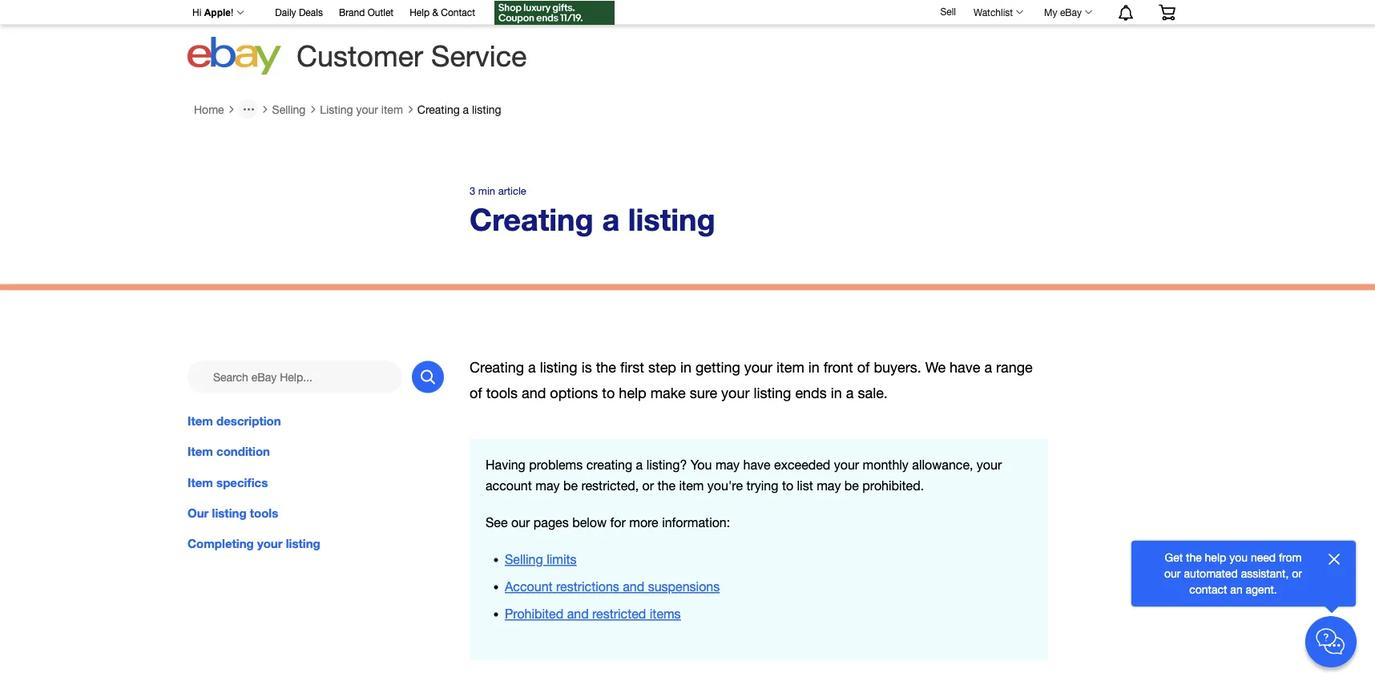 Task type: vqa. For each thing, say whether or not it's contained in the screenshot.
Customer Service
yes



Task type: locate. For each thing, give the bounding box(es) containing it.
and down restrictions
[[567, 607, 589, 622]]

condition
[[216, 445, 270, 459]]

help down first
[[619, 385, 647, 402]]

2 vertical spatial and
[[567, 607, 589, 622]]

2 item from the top
[[188, 445, 213, 459]]

our right see at the left
[[511, 515, 530, 530]]

item up item condition
[[188, 414, 213, 429]]

0 horizontal spatial have
[[744, 458, 771, 472]]

1 horizontal spatial may
[[716, 458, 740, 472]]

account
[[486, 478, 532, 493]]

may
[[716, 458, 740, 472], [536, 478, 560, 493], [817, 478, 841, 493]]

automated
[[1184, 567, 1238, 580]]

3 item from the top
[[188, 475, 213, 490]]

2 vertical spatial creating
[[470, 359, 524, 376]]

completing your listing link
[[188, 535, 444, 552]]

0 horizontal spatial and
[[522, 385, 546, 402]]

item condition link
[[188, 443, 444, 461]]

the inside creating a listing is the first step in getting your item in front of buyers. we have a range of tools and options to help make sure your listing ends in a sale.
[[596, 359, 616, 376]]

and
[[522, 385, 546, 402], [623, 580, 645, 594], [567, 607, 589, 622]]

deals
[[299, 7, 323, 18]]

buyers.
[[874, 359, 922, 376]]

our down get
[[1165, 567, 1181, 580]]

1 horizontal spatial tools
[[486, 385, 518, 402]]

0 vertical spatial have
[[950, 359, 981, 376]]

the inside get the help you need from our automated assistant, or contact an agent.
[[1186, 551, 1202, 564]]

get
[[1165, 551, 1183, 564]]

2 vertical spatial the
[[1186, 551, 1202, 564]]

1 item from the top
[[188, 414, 213, 429]]

Search eBay Help... text field
[[188, 361, 402, 393]]

is
[[582, 359, 592, 376]]

2 vertical spatial item
[[188, 475, 213, 490]]

0 horizontal spatial the
[[596, 359, 616, 376]]

0 vertical spatial to
[[602, 385, 615, 402]]

home
[[194, 102, 224, 116]]

make
[[651, 385, 686, 402]]

to left list
[[782, 478, 794, 493]]

may up you're
[[716, 458, 740, 472]]

0 horizontal spatial selling
[[272, 102, 306, 116]]

1 vertical spatial our
[[1165, 567, 1181, 580]]

item up item specifics
[[188, 445, 213, 459]]

item right listing
[[381, 102, 403, 116]]

help & contact link
[[410, 4, 475, 22]]

creating a listing is the first step in getting your item in front of buyers. we have a range of tools and options to help make sure your listing ends in a sale.
[[470, 359, 1033, 402]]

listing?
[[647, 458, 687, 472]]

watchlist
[[974, 6, 1013, 18]]

have right we
[[950, 359, 981, 376]]

restrictions
[[556, 580, 620, 594]]

have inside creating a listing is the first step in getting your item in front of buyers. we have a range of tools and options to help make sure your listing ends in a sale.
[[950, 359, 981, 376]]

to
[[602, 385, 615, 402], [782, 478, 794, 493]]

of
[[858, 359, 870, 376], [470, 385, 482, 402]]

2 horizontal spatial and
[[623, 580, 645, 594]]

item for item specifics
[[188, 475, 213, 490]]

selling left listing
[[272, 102, 306, 116]]

our
[[511, 515, 530, 530], [1165, 567, 1181, 580]]

0 horizontal spatial item
[[381, 102, 403, 116]]

your down getting
[[722, 385, 750, 402]]

0 vertical spatial and
[[522, 385, 546, 402]]

selling up account
[[505, 552, 543, 567]]

my ebay
[[1045, 6, 1082, 18]]

0 horizontal spatial our
[[511, 515, 530, 530]]

listing your item
[[320, 102, 403, 116]]

item up our
[[188, 475, 213, 490]]

you
[[691, 458, 712, 472]]

and up restricted
[[623, 580, 645, 594]]

2 horizontal spatial the
[[1186, 551, 1202, 564]]

article
[[498, 185, 527, 197]]

1 horizontal spatial selling
[[505, 552, 543, 567]]

home link
[[194, 102, 224, 116]]

1 vertical spatial have
[[744, 458, 771, 472]]

0 horizontal spatial or
[[643, 478, 654, 493]]

creating inside creating a listing is the first step in getting your item in front of buyers. we have a range of tools and options to help make sure your listing ends in a sale.
[[470, 359, 524, 376]]

may down problems
[[536, 478, 560, 493]]

trying
[[747, 478, 779, 493]]

1 be from the left
[[563, 478, 578, 493]]

0 vertical spatial creating
[[418, 102, 460, 116]]

3 min article creating a listing
[[470, 185, 716, 237]]

0 horizontal spatial be
[[563, 478, 578, 493]]

!
[[231, 7, 234, 18]]

1 vertical spatial and
[[623, 580, 645, 594]]

1 vertical spatial item
[[777, 359, 805, 376]]

problems
[[529, 458, 583, 472]]

brand
[[339, 7, 365, 18]]

tools up completing your listing on the bottom
[[250, 506, 278, 520]]

may right list
[[817, 478, 841, 493]]

we
[[926, 359, 946, 376]]

0 vertical spatial of
[[858, 359, 870, 376]]

daily deals link
[[275, 4, 323, 22]]

0 vertical spatial or
[[643, 478, 654, 493]]

account navigation
[[184, 0, 1188, 27]]

help inside creating a listing is the first step in getting your item in front of buyers. we have a range of tools and options to help make sure your listing ends in a sale.
[[619, 385, 647, 402]]

selling link
[[272, 102, 306, 116]]

0 vertical spatial help
[[619, 385, 647, 402]]

item inside creating a listing is the first step in getting your item in front of buyers. we have a range of tools and options to help make sure your listing ends in a sale.
[[777, 359, 805, 376]]

list
[[797, 478, 813, 493]]

item down 'you'
[[679, 478, 704, 493]]

1 horizontal spatial item
[[679, 478, 704, 493]]

be left prohibited.
[[845, 478, 859, 493]]

brand outlet link
[[339, 4, 394, 22]]

item inside "item description" link
[[188, 414, 213, 429]]

and left options
[[522, 385, 546, 402]]

have up trying
[[744, 458, 771, 472]]

1 horizontal spatial to
[[782, 478, 794, 493]]

1 vertical spatial or
[[1292, 567, 1303, 580]]

your
[[356, 102, 378, 116], [744, 359, 773, 376], [722, 385, 750, 402], [834, 458, 859, 472], [977, 458, 1002, 472], [257, 536, 283, 551]]

1 horizontal spatial help
[[1205, 551, 1227, 564]]

be
[[563, 478, 578, 493], [845, 478, 859, 493]]

monthly
[[863, 458, 909, 472]]

1 vertical spatial selling
[[505, 552, 543, 567]]

1 vertical spatial help
[[1205, 551, 1227, 564]]

a
[[463, 102, 469, 116], [602, 201, 620, 237], [528, 359, 536, 376], [985, 359, 992, 376], [846, 385, 854, 402], [636, 458, 643, 472]]

the inside having problems creating a listing? you may have exceeded your monthly allowance, your account may be restricted, or the item you're trying to list may be prohibited.
[[658, 478, 676, 493]]

your shopping cart image
[[1158, 4, 1177, 20]]

tools
[[486, 385, 518, 402], [250, 506, 278, 520]]

specifics
[[216, 475, 268, 490]]

1 vertical spatial creating
[[470, 201, 594, 237]]

your right listing
[[356, 102, 378, 116]]

in
[[681, 359, 692, 376], [809, 359, 820, 376], [831, 385, 842, 402]]

selling limits
[[505, 552, 577, 567]]

in right "ends"
[[831, 385, 842, 402]]

item for item condition
[[188, 445, 213, 459]]

selling
[[272, 102, 306, 116], [505, 552, 543, 567]]

creating for creating a listing is the first step in getting your item in front of buyers. we have a range of tools and options to help make sure your listing ends in a sale.
[[470, 359, 524, 376]]

suspensions
[[648, 580, 720, 594]]

customer service banner
[[184, 0, 1188, 80]]

in right step
[[681, 359, 692, 376]]

0 horizontal spatial help
[[619, 385, 647, 402]]

help & contact
[[410, 7, 475, 18]]

1 vertical spatial the
[[658, 478, 676, 493]]

having
[[486, 458, 526, 472]]

0 vertical spatial tools
[[486, 385, 518, 402]]

your left monthly
[[834, 458, 859, 472]]

1 horizontal spatial or
[[1292, 567, 1303, 580]]

item specifics
[[188, 475, 268, 490]]

item
[[381, 102, 403, 116], [777, 359, 805, 376], [679, 478, 704, 493]]

selling for selling limits
[[505, 552, 543, 567]]

1 horizontal spatial and
[[567, 607, 589, 622]]

1 vertical spatial tools
[[250, 506, 278, 520]]

1 horizontal spatial in
[[809, 359, 820, 376]]

1 horizontal spatial be
[[845, 478, 859, 493]]

1 vertical spatial item
[[188, 445, 213, 459]]

the right get
[[1186, 551, 1202, 564]]

0 horizontal spatial may
[[536, 478, 560, 493]]

our listing tools link
[[188, 504, 444, 522]]

items
[[650, 607, 681, 622]]

item inside item specifics link
[[188, 475, 213, 490]]

1 horizontal spatial have
[[950, 359, 981, 376]]

to right options
[[602, 385, 615, 402]]

0 horizontal spatial to
[[602, 385, 615, 402]]

2 vertical spatial item
[[679, 478, 704, 493]]

0 vertical spatial the
[[596, 359, 616, 376]]

0 horizontal spatial tools
[[250, 506, 278, 520]]

1 horizontal spatial our
[[1165, 567, 1181, 580]]

ebay
[[1060, 6, 1082, 18]]

item up "ends"
[[777, 359, 805, 376]]

agent.
[[1246, 583, 1278, 596]]

or down listing?
[[643, 478, 654, 493]]

the
[[596, 359, 616, 376], [658, 478, 676, 493], [1186, 551, 1202, 564]]

below
[[572, 515, 607, 530]]

2 horizontal spatial item
[[777, 359, 805, 376]]

item inside item condition link
[[188, 445, 213, 459]]

0 vertical spatial item
[[381, 102, 403, 116]]

0 vertical spatial selling
[[272, 102, 306, 116]]

tools inside creating a listing is the first step in getting your item in front of buyers. we have a range of tools and options to help make sure your listing ends in a sale.
[[486, 385, 518, 402]]

help up automated
[[1205, 551, 1227, 564]]

tools up having
[[486, 385, 518, 402]]

creating a listing
[[418, 102, 501, 116]]

the right is
[[596, 359, 616, 376]]

1 horizontal spatial the
[[658, 478, 676, 493]]

0 vertical spatial item
[[188, 414, 213, 429]]

item inside having problems creating a listing? you may have exceeded your monthly allowance, your account may be restricted, or the item you're trying to list may be prohibited.
[[679, 478, 704, 493]]

0 horizontal spatial of
[[470, 385, 482, 402]]

0 vertical spatial our
[[511, 515, 530, 530]]

the down listing?
[[658, 478, 676, 493]]

in left front
[[809, 359, 820, 376]]

prohibited and restricted items
[[505, 607, 681, 622]]

help
[[619, 385, 647, 402], [1205, 551, 1227, 564]]

or down from
[[1292, 567, 1303, 580]]

1 vertical spatial to
[[782, 478, 794, 493]]

creating inside 3 min article creating a listing
[[470, 201, 594, 237]]

tools inside "link"
[[250, 506, 278, 520]]

be down problems
[[563, 478, 578, 493]]



Task type: describe. For each thing, give the bounding box(es) containing it.
help
[[410, 7, 430, 18]]

daily deals
[[275, 7, 323, 18]]

listing
[[320, 102, 353, 116]]

completing
[[188, 536, 254, 551]]

restricted
[[592, 607, 646, 622]]

listing inside "link"
[[212, 506, 247, 520]]

more
[[629, 515, 659, 530]]

contact
[[1190, 583, 1228, 596]]

front
[[824, 359, 854, 376]]

our inside get the help you need from our automated assistant, or contact an agent.
[[1165, 567, 1181, 580]]

assistant,
[[1242, 567, 1289, 580]]

help inside get the help you need from our automated assistant, or contact an agent.
[[1205, 551, 1227, 564]]

your down 'our listing tools'
[[257, 536, 283, 551]]

selling for selling link
[[272, 102, 306, 116]]

prohibited and restricted items link
[[505, 607, 681, 622]]

hi
[[192, 7, 201, 18]]

your right getting
[[744, 359, 773, 376]]

step
[[649, 359, 677, 376]]

brand outlet
[[339, 7, 394, 18]]

contact
[[441, 7, 475, 18]]

min
[[478, 185, 495, 197]]

exceeded
[[774, 458, 831, 472]]

need
[[1251, 551, 1276, 564]]

ends
[[796, 385, 827, 402]]

account
[[505, 580, 553, 594]]

watchlist link
[[965, 2, 1031, 22]]

a inside having problems creating a listing? you may have exceeded your monthly allowance, your account may be restricted, or the item you're trying to list may be prohibited.
[[636, 458, 643, 472]]

restricted,
[[582, 478, 639, 493]]

my
[[1045, 6, 1058, 18]]

limits
[[547, 552, 577, 567]]

customer
[[297, 39, 423, 73]]

see
[[486, 515, 508, 530]]

1 vertical spatial of
[[470, 385, 482, 402]]

&
[[432, 7, 438, 18]]

creating a listing link
[[418, 102, 501, 116]]

first
[[620, 359, 645, 376]]

having problems creating a listing? you may have exceeded your monthly allowance, your account may be restricted, or the item you're trying to list may be prohibited.
[[486, 458, 1002, 493]]

to inside having problems creating a listing? you may have exceeded your monthly allowance, your account may be restricted, or the item you're trying to list may be prohibited.
[[782, 478, 794, 493]]

get the help you need from our automated assistant, or contact an agent. tooltip
[[1158, 550, 1310, 598]]

and inside creating a listing is the first step in getting your item in front of buyers. we have a range of tools and options to help make sure your listing ends in a sale.
[[522, 385, 546, 402]]

1 horizontal spatial of
[[858, 359, 870, 376]]

item description link
[[188, 413, 444, 430]]

our
[[188, 506, 209, 520]]

listing your item link
[[320, 102, 403, 116]]

get the help you need from our automated assistant, or contact an agent.
[[1165, 551, 1303, 596]]

customer service
[[297, 39, 527, 73]]

you
[[1230, 551, 1248, 564]]

getting
[[696, 359, 740, 376]]

hi apple !
[[192, 7, 234, 18]]

completing your listing
[[188, 536, 320, 551]]

see our pages below for more information:
[[486, 515, 730, 530]]

account restrictions and suspensions link
[[505, 580, 720, 594]]

sell link
[[933, 6, 964, 17]]

allowance,
[[912, 458, 974, 472]]

creating for creating a listing
[[418, 102, 460, 116]]

service
[[431, 39, 527, 73]]

0 horizontal spatial in
[[681, 359, 692, 376]]

prohibited
[[505, 607, 564, 622]]

information:
[[662, 515, 730, 530]]

item description
[[188, 414, 281, 429]]

2 horizontal spatial may
[[817, 478, 841, 493]]

a inside 3 min article creating a listing
[[602, 201, 620, 237]]

an
[[1231, 583, 1243, 596]]

your right the allowance,
[[977, 458, 1002, 472]]

our listing tools
[[188, 506, 278, 520]]

or inside get the help you need from our automated assistant, or contact an agent.
[[1292, 567, 1303, 580]]

outlet
[[368, 7, 394, 18]]

options
[[550, 385, 598, 402]]

2 be from the left
[[845, 478, 859, 493]]

to inside creating a listing is the first step in getting your item in front of buyers. we have a range of tools and options to help make sure your listing ends in a sale.
[[602, 385, 615, 402]]

daily
[[275, 7, 296, 18]]

account restrictions and suspensions
[[505, 580, 720, 594]]

our inside creating a listing main content
[[511, 515, 530, 530]]

creating a listing main content
[[0, 93, 1376, 689]]

selling limits link
[[505, 552, 577, 567]]

have inside having problems creating a listing? you may have exceeded your monthly allowance, your account may be restricted, or the item you're trying to list may be prohibited.
[[744, 458, 771, 472]]

item condition
[[188, 445, 270, 459]]

apple
[[204, 7, 231, 18]]

for
[[610, 515, 626, 530]]

you're
[[708, 478, 743, 493]]

2 horizontal spatial in
[[831, 385, 842, 402]]

sell
[[941, 6, 956, 17]]

range
[[996, 359, 1033, 376]]

from
[[1279, 551, 1302, 564]]

my ebay link
[[1036, 2, 1100, 22]]

item specifics link
[[188, 474, 444, 491]]

listing inside 3 min article creating a listing
[[628, 201, 716, 237]]

prohibited.
[[863, 478, 924, 493]]

or inside having problems creating a listing? you may have exceeded your monthly allowance, your account may be restricted, or the item you're trying to list may be prohibited.
[[643, 478, 654, 493]]

item for item description
[[188, 414, 213, 429]]

pages
[[534, 515, 569, 530]]

get the coupon image
[[495, 1, 615, 25]]

creating
[[587, 458, 633, 472]]



